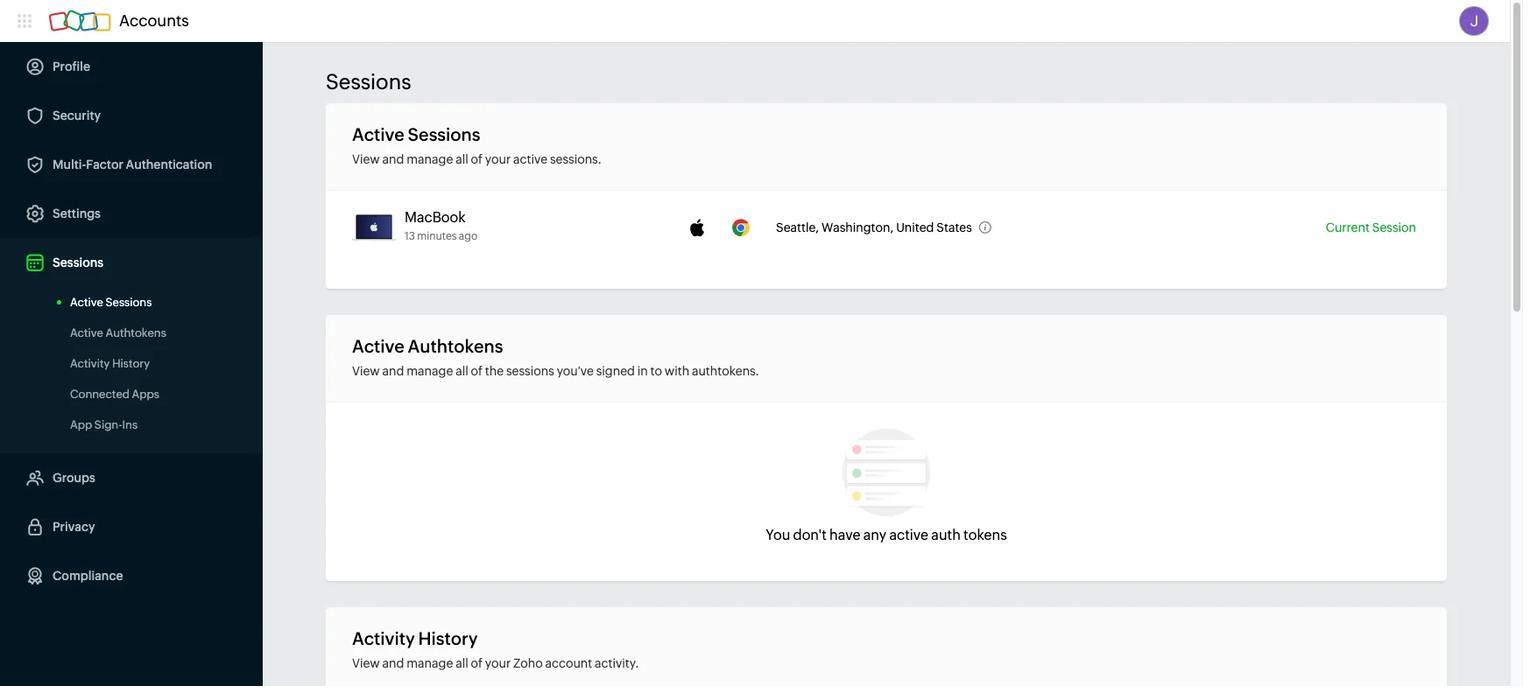 Task type: describe. For each thing, give the bounding box(es) containing it.
of for sessions
[[471, 152, 483, 166]]

all for history
[[456, 657, 468, 671]]

connected apps
[[70, 388, 159, 401]]

you
[[766, 527, 790, 544]]

current
[[1326, 221, 1370, 235]]

active for active sessions view and manage all of your active sessions.
[[352, 124, 405, 145]]

with
[[665, 364, 690, 378]]

multi-
[[53, 158, 86, 172]]

accounts
[[119, 11, 189, 30]]

view for activity history
[[352, 657, 380, 671]]

profile
[[53, 60, 90, 74]]

multi-factor authentication
[[53, 158, 212, 172]]

active for active authtokens view and manage all of the sessions you've signed in to with authtokens.
[[352, 336, 405, 357]]

ago
[[459, 230, 478, 243]]

app sign-ins
[[70, 419, 138, 432]]

ins
[[122, 419, 138, 432]]

active authtokens
[[70, 327, 166, 340]]

have
[[830, 527, 861, 544]]

history for activity history
[[112, 357, 150, 371]]

seattle,
[[776, 221, 819, 235]]

the
[[485, 364, 504, 378]]

don't
[[793, 527, 827, 544]]

your for sessions
[[485, 152, 511, 166]]

and for authtokens
[[382, 364, 404, 378]]

activity history
[[70, 357, 150, 371]]

signed
[[596, 364, 635, 378]]

manage for history
[[407, 657, 453, 671]]

you've
[[557, 364, 594, 378]]

manage for sessions
[[407, 152, 453, 166]]

activity for activity history
[[70, 357, 110, 371]]

active inside active sessions view and manage all of your active sessions.
[[513, 152, 548, 166]]

activity history view and manage all of your zoho account activity.
[[352, 629, 639, 671]]

authtokens for active authtokens
[[106, 327, 166, 340]]

sessions inside active sessions view and manage all of your active sessions.
[[408, 124, 481, 145]]

privacy
[[53, 520, 95, 534]]

macbook
[[405, 209, 466, 226]]

all for sessions
[[456, 152, 468, 166]]

any
[[864, 527, 887, 544]]

groups
[[53, 471, 95, 485]]

authentication
[[126, 158, 212, 172]]

active authtokens view and manage all of the sessions you've signed in to with authtokens.
[[352, 336, 759, 378]]

to
[[651, 364, 662, 378]]

active sessions view and manage all of your active sessions.
[[352, 124, 602, 166]]

activity.
[[595, 657, 639, 671]]

seattle, washington, united states
[[776, 221, 972, 235]]

security
[[53, 109, 101, 123]]

and for sessions
[[382, 152, 404, 166]]



Task type: vqa. For each thing, say whether or not it's contained in the screenshot.
active
yes



Task type: locate. For each thing, give the bounding box(es) containing it.
washington,
[[822, 221, 894, 235]]

2 vertical spatial all
[[456, 657, 468, 671]]

view inside active authtokens view and manage all of the sessions you've signed in to with authtokens.
[[352, 364, 380, 378]]

manage inside active authtokens view and manage all of the sessions you've signed in to with authtokens.
[[407, 364, 453, 378]]

0 horizontal spatial authtokens
[[106, 327, 166, 340]]

manage inside active sessions view and manage all of your active sessions.
[[407, 152, 453, 166]]

3 manage from the top
[[407, 657, 453, 671]]

settings
[[53, 207, 101, 221]]

of left the
[[471, 364, 483, 378]]

1 horizontal spatial activity
[[352, 629, 415, 649]]

apps
[[132, 388, 159, 401]]

and inside active sessions view and manage all of your active sessions.
[[382, 152, 404, 166]]

all
[[456, 152, 468, 166], [456, 364, 468, 378], [456, 657, 468, 671]]

your for history
[[485, 657, 511, 671]]

view inside active sessions view and manage all of your active sessions.
[[352, 152, 380, 166]]

account
[[545, 657, 592, 671]]

0 vertical spatial activity
[[70, 357, 110, 371]]

history
[[112, 357, 150, 371], [418, 629, 478, 649]]

3 and from the top
[[382, 657, 404, 671]]

view for active authtokens
[[352, 364, 380, 378]]

2 your from the top
[[485, 657, 511, 671]]

activity
[[70, 357, 110, 371], [352, 629, 415, 649]]

1 vertical spatial manage
[[407, 364, 453, 378]]

0 vertical spatial active
[[513, 152, 548, 166]]

authtokens inside active authtokens view and manage all of the sessions you've signed in to with authtokens.
[[408, 336, 503, 357]]

history inside activity history view and manage all of your zoho account activity.
[[418, 629, 478, 649]]

authtokens.
[[692, 364, 759, 378]]

active
[[352, 124, 405, 145], [70, 296, 103, 309], [70, 327, 103, 340], [352, 336, 405, 357]]

of for history
[[471, 657, 483, 671]]

all left the zoho
[[456, 657, 468, 671]]

active right any
[[890, 527, 929, 544]]

sign-
[[94, 419, 122, 432]]

active inside active sessions view and manage all of your active sessions.
[[352, 124, 405, 145]]

2 and from the top
[[382, 364, 404, 378]]

os_osx image
[[689, 219, 706, 237]]

2 manage from the top
[[407, 364, 453, 378]]

2 of from the top
[[471, 364, 483, 378]]

current session
[[1326, 221, 1417, 235]]

zoho
[[513, 657, 543, 671]]

0 vertical spatial all
[[456, 152, 468, 166]]

1 vertical spatial active
[[890, 527, 929, 544]]

authtokens for active authtokens view and manage all of the sessions you've signed in to with authtokens.
[[408, 336, 503, 357]]

1 vertical spatial activity
[[352, 629, 415, 649]]

your left the zoho
[[485, 657, 511, 671]]

connected
[[70, 388, 130, 401]]

session
[[1373, 221, 1417, 235]]

and inside active authtokens view and manage all of the sessions you've signed in to with authtokens.
[[382, 364, 404, 378]]

3 view from the top
[[352, 657, 380, 671]]

13
[[405, 230, 415, 243]]

and for history
[[382, 657, 404, 671]]

and
[[382, 152, 404, 166], [382, 364, 404, 378], [382, 657, 404, 671]]

2 view from the top
[[352, 364, 380, 378]]

1 vertical spatial and
[[382, 364, 404, 378]]

all for authtokens
[[456, 364, 468, 378]]

sessions.
[[550, 152, 602, 166]]

info image
[[979, 222, 991, 234]]

activity for activity history view and manage all of your zoho account activity.
[[352, 629, 415, 649]]

active
[[513, 152, 548, 166], [890, 527, 929, 544]]

of
[[471, 152, 483, 166], [471, 364, 483, 378], [471, 657, 483, 671]]

1 and from the top
[[382, 152, 404, 166]]

in
[[638, 364, 648, 378]]

compliance
[[53, 569, 123, 583]]

1 horizontal spatial active
[[890, 527, 929, 544]]

1 vertical spatial of
[[471, 364, 483, 378]]

0 vertical spatial manage
[[407, 152, 453, 166]]

activity inside activity history view and manage all of your zoho account activity.
[[352, 629, 415, 649]]

1 vertical spatial history
[[418, 629, 478, 649]]

0 vertical spatial view
[[352, 152, 380, 166]]

0 horizontal spatial history
[[112, 357, 150, 371]]

0 vertical spatial of
[[471, 152, 483, 166]]

active left sessions.
[[513, 152, 548, 166]]

sessions
[[326, 70, 411, 94], [408, 124, 481, 145], [53, 256, 103, 270], [106, 296, 152, 309]]

united
[[896, 221, 934, 235]]

authtokens down "active sessions"
[[106, 327, 166, 340]]

your inside active sessions view and manage all of your active sessions.
[[485, 152, 511, 166]]

2 vertical spatial view
[[352, 657, 380, 671]]

1 vertical spatial all
[[456, 364, 468, 378]]

your
[[485, 152, 511, 166], [485, 657, 511, 671]]

all up macbook at the left top of page
[[456, 152, 468, 166]]

your left sessions.
[[485, 152, 511, 166]]

0 horizontal spatial activity
[[70, 357, 110, 371]]

of for authtokens
[[471, 364, 483, 378]]

1 view from the top
[[352, 152, 380, 166]]

active for active authtokens
[[70, 327, 103, 340]]

1 your from the top
[[485, 152, 511, 166]]

view
[[352, 152, 380, 166], [352, 364, 380, 378], [352, 657, 380, 671]]

authtokens
[[106, 327, 166, 340], [408, 336, 503, 357]]

authtokens up the
[[408, 336, 503, 357]]

of up macbook 13 minutes ago
[[471, 152, 483, 166]]

0 horizontal spatial active
[[513, 152, 548, 166]]

1 vertical spatial view
[[352, 364, 380, 378]]

view inside activity history view and manage all of your zoho account activity.
[[352, 657, 380, 671]]

view for active sessions
[[352, 152, 380, 166]]

1 all from the top
[[456, 152, 468, 166]]

manage inside activity history view and manage all of your zoho account activity.
[[407, 657, 453, 671]]

manage
[[407, 152, 453, 166], [407, 364, 453, 378], [407, 657, 453, 671]]

active for active sessions
[[70, 296, 103, 309]]

1 horizontal spatial history
[[418, 629, 478, 649]]

app
[[70, 419, 92, 432]]

2 vertical spatial and
[[382, 657, 404, 671]]

tokens
[[964, 527, 1007, 544]]

0 vertical spatial and
[[382, 152, 404, 166]]

1 of from the top
[[471, 152, 483, 166]]

all inside active authtokens view and manage all of the sessions you've signed in to with authtokens.
[[456, 364, 468, 378]]

your inside activity history view and manage all of your zoho account activity.
[[485, 657, 511, 671]]

active inside active authtokens view and manage all of the sessions you've signed in to with authtokens.
[[352, 336, 405, 357]]

of inside active sessions view and manage all of your active sessions.
[[471, 152, 483, 166]]

sessions
[[506, 364, 554, 378]]

auth
[[932, 527, 961, 544]]

factor
[[86, 158, 123, 172]]

all inside active sessions view and manage all of your active sessions.
[[456, 152, 468, 166]]

2 vertical spatial manage
[[407, 657, 453, 671]]

states
[[937, 221, 972, 235]]

you don't have any active auth tokens
[[766, 527, 1007, 544]]

and inside activity history view and manage all of your zoho account activity.
[[382, 657, 404, 671]]

minutes
[[417, 230, 457, 243]]

of left the zoho
[[471, 657, 483, 671]]

3 of from the top
[[471, 657, 483, 671]]

active sessions
[[70, 296, 152, 309]]

2 vertical spatial of
[[471, 657, 483, 671]]

2 all from the top
[[456, 364, 468, 378]]

1 manage from the top
[[407, 152, 453, 166]]

of inside active authtokens view and manage all of the sessions you've signed in to with authtokens.
[[471, 364, 483, 378]]

macbook 13 minutes ago
[[405, 209, 478, 243]]

all left the
[[456, 364, 468, 378]]

history for activity history view and manage all of your zoho account activity.
[[418, 629, 478, 649]]

all inside activity history view and manage all of your zoho account activity.
[[456, 657, 468, 671]]

0 vertical spatial your
[[485, 152, 511, 166]]

1 horizontal spatial authtokens
[[408, 336, 503, 357]]

of inside activity history view and manage all of your zoho account activity.
[[471, 657, 483, 671]]

1 vertical spatial your
[[485, 657, 511, 671]]

0 vertical spatial history
[[112, 357, 150, 371]]

manage for authtokens
[[407, 364, 453, 378]]

3 all from the top
[[456, 657, 468, 671]]



